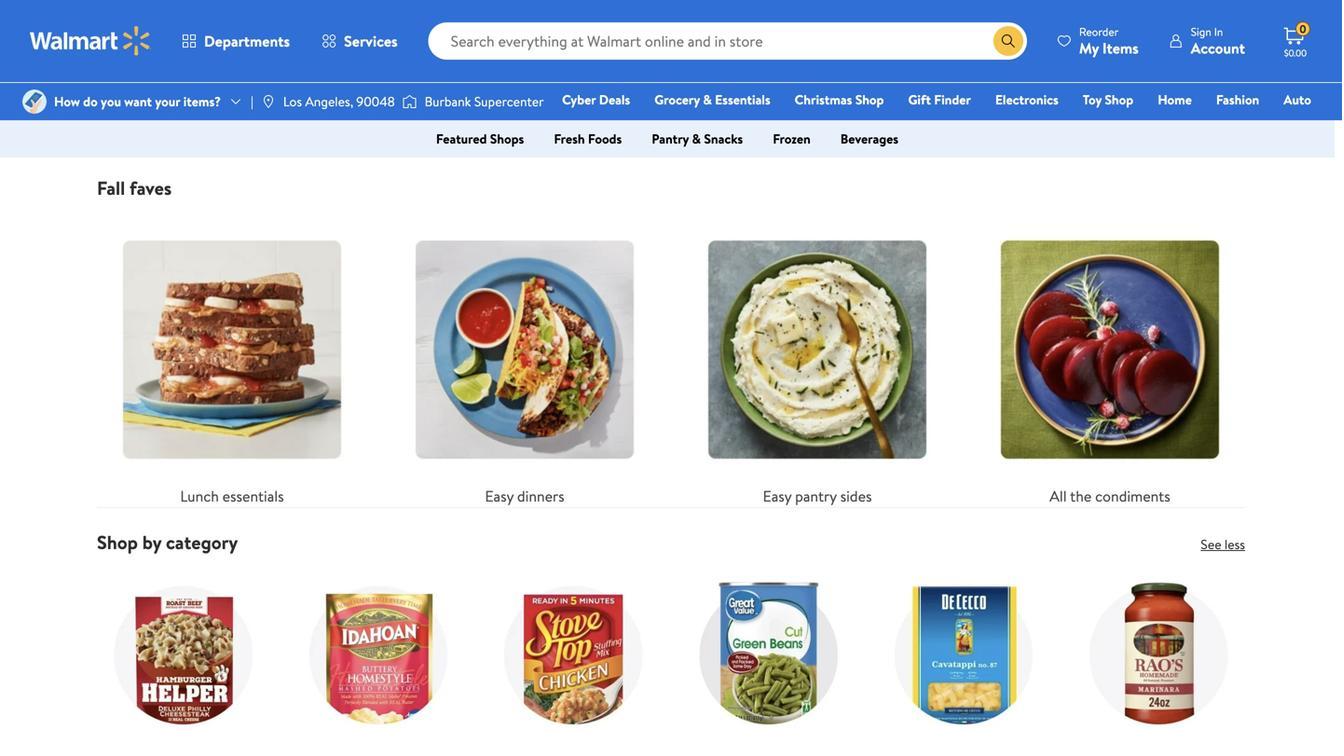 Task type: locate. For each thing, give the bounding box(es) containing it.
toy shop
[[1083, 90, 1134, 109]]

toy
[[1083, 90, 1102, 109]]

0 vertical spatial list
[[86, 200, 1257, 507]]

Search search field
[[429, 22, 1027, 60]]

 image left the "how" at left top
[[22, 90, 47, 114]]

see
[[1201, 535, 1222, 553]]

easy
[[485, 486, 514, 506], [763, 486, 792, 506]]

walmart+
[[1256, 117, 1312, 135]]

easy pantry sides
[[763, 486, 872, 506]]

 image right the '90048' on the left of the page
[[402, 92, 417, 111]]

see less
[[1201, 535, 1246, 553]]

angeles,
[[305, 92, 353, 110]]

& inside dropdown button
[[692, 130, 701, 148]]

see less button
[[1201, 535, 1246, 553]]

& for grocery
[[703, 90, 712, 109]]

faves
[[130, 175, 172, 201]]

frozen button
[[758, 124, 826, 154]]

1 vertical spatial &
[[692, 130, 701, 148]]

services
[[344, 31, 398, 51]]

shop
[[856, 90, 884, 109], [1105, 90, 1134, 109], [97, 529, 138, 555]]

0 horizontal spatial easy
[[485, 486, 514, 506]]

easy left dinners
[[485, 486, 514, 506]]

grocery
[[655, 90, 700, 109]]

pantry & snacks button
[[637, 124, 758, 154]]

&
[[703, 90, 712, 109], [692, 130, 701, 148]]

christmas shop link
[[787, 90, 893, 110]]

fashion link
[[1208, 90, 1268, 110]]

 image
[[261, 94, 276, 109]]

easy inside 'link'
[[485, 486, 514, 506]]

you
[[101, 92, 121, 110]]

lunch essentials
[[180, 486, 284, 506]]

|
[[251, 92, 253, 110]]

featured shops
[[436, 130, 524, 148]]

category
[[166, 529, 238, 555]]

& right grocery
[[703, 90, 712, 109]]

cyber
[[562, 90, 596, 109]]

shop left by
[[97, 529, 138, 555]]

1 vertical spatial list
[[86, 554, 1257, 730]]

0
[[1300, 21, 1307, 37]]

fashion
[[1217, 90, 1260, 109]]

0 horizontal spatial  image
[[22, 90, 47, 114]]

featured
[[436, 130, 487, 148]]

do
[[83, 92, 98, 110]]

& right pantry
[[692, 130, 701, 148]]

list
[[86, 200, 1257, 507], [86, 554, 1257, 730]]

 image
[[22, 90, 47, 114], [402, 92, 417, 111]]

2 horizontal spatial shop
[[1105, 90, 1134, 109]]

1 list from the top
[[86, 200, 1257, 507]]

your
[[155, 92, 180, 110]]

 image for burbank supercenter
[[402, 92, 417, 111]]

essentials
[[223, 486, 284, 506]]

walmart image
[[30, 26, 151, 56]]

featured shops button
[[421, 124, 539, 154]]

foods
[[588, 130, 622, 148]]

1 horizontal spatial shop
[[856, 90, 884, 109]]

the
[[1070, 486, 1092, 506]]

1 easy from the left
[[485, 486, 514, 506]]

essentials
[[715, 90, 771, 109]]

reorder my items
[[1080, 24, 1139, 58]]

2 easy from the left
[[763, 486, 792, 506]]

0 horizontal spatial &
[[692, 130, 701, 148]]

1 horizontal spatial &
[[703, 90, 712, 109]]

fresh
[[554, 130, 585, 148]]

all
[[1050, 486, 1067, 506]]

1 horizontal spatial  image
[[402, 92, 417, 111]]

deals
[[599, 90, 630, 109]]

electronics
[[996, 90, 1059, 109]]

less
[[1225, 535, 1246, 553]]

departments
[[204, 31, 290, 51]]

walmart+ link
[[1248, 116, 1320, 136]]

& for pantry
[[692, 130, 701, 148]]

shop up registry
[[1105, 90, 1134, 109]]

easy dinners link
[[390, 214, 660, 507]]

toy shop link
[[1075, 90, 1142, 110]]

shop up beverages
[[856, 90, 884, 109]]

all the condiments link
[[975, 214, 1246, 507]]

home link
[[1150, 90, 1201, 110]]

1 horizontal spatial easy
[[763, 486, 792, 506]]

easy left 'pantry'
[[763, 486, 792, 506]]

fresh foods button
[[539, 124, 637, 154]]

auto link
[[1276, 90, 1320, 110]]

by
[[142, 529, 162, 555]]

home
[[1158, 90, 1192, 109]]

in
[[1215, 24, 1224, 40]]

0 vertical spatial &
[[703, 90, 712, 109]]

burbank supercenter
[[425, 92, 544, 110]]



Task type: vqa. For each thing, say whether or not it's contained in the screenshot.
LESS
yes



Task type: describe. For each thing, give the bounding box(es) containing it.
shops
[[490, 130, 524, 148]]

pantry & snacks
[[652, 130, 743, 148]]

shop for christmas shop
[[856, 90, 884, 109]]

supercenter
[[474, 92, 544, 110]]

shop for toy shop
[[1105, 90, 1134, 109]]

registry
[[1097, 117, 1145, 135]]

sign in account
[[1191, 24, 1246, 58]]

fresh foods
[[554, 130, 622, 148]]

easy dinners
[[485, 486, 565, 506]]

services button
[[306, 19, 414, 63]]

$0.00
[[1285, 47, 1307, 59]]

finder
[[935, 90, 971, 109]]

beverages button
[[826, 124, 914, 154]]

easy for easy pantry sides
[[763, 486, 792, 506]]

how
[[54, 92, 80, 110]]

condiments
[[1096, 486, 1171, 506]]

fall faves
[[97, 175, 172, 201]]

reorder
[[1080, 24, 1119, 40]]

sign
[[1191, 24, 1212, 40]]

pantry
[[652, 130, 689, 148]]

grocery & essentials
[[655, 90, 771, 109]]

one debit link
[[1161, 116, 1240, 136]]

list containing lunch essentials
[[86, 200, 1257, 507]]

want
[[124, 92, 152, 110]]

lunch
[[180, 486, 219, 506]]

gift finder link
[[900, 90, 980, 110]]

shop by category
[[97, 529, 238, 555]]

los angeles, 90048
[[283, 92, 395, 110]]

grocery & essentials link
[[646, 90, 779, 110]]

one
[[1169, 117, 1197, 135]]

dinners
[[517, 486, 565, 506]]

search icon image
[[1001, 34, 1016, 48]]

Walmart Site-Wide search field
[[429, 22, 1027, 60]]

one debit
[[1169, 117, 1232, 135]]

2 list from the top
[[86, 554, 1257, 730]]

items?
[[183, 92, 221, 110]]

90048
[[357, 92, 395, 110]]

items
[[1103, 38, 1139, 58]]

 image for how do you want your items?
[[22, 90, 47, 114]]

christmas shop
[[795, 90, 884, 109]]

lunch essentials link
[[97, 214, 367, 507]]

registry link
[[1089, 116, 1153, 136]]

my
[[1080, 38, 1099, 58]]

los
[[283, 92, 302, 110]]

frozen
[[773, 130, 811, 148]]

0 horizontal spatial shop
[[97, 529, 138, 555]]

all the condiments
[[1050, 486, 1171, 506]]

burbank
[[425, 92, 471, 110]]

how do you want your items?
[[54, 92, 221, 110]]

cyber deals link
[[554, 90, 639, 110]]

easy pantry sides link
[[682, 214, 953, 507]]

auto registry
[[1097, 90, 1312, 135]]

departments button
[[166, 19, 306, 63]]

pantry
[[795, 486, 837, 506]]

snacks
[[704, 130, 743, 148]]

gift finder
[[909, 90, 971, 109]]

account
[[1191, 38, 1246, 58]]

easy for easy dinners
[[485, 486, 514, 506]]

christmas
[[795, 90, 853, 109]]

electronics link
[[987, 90, 1067, 110]]

debit
[[1200, 117, 1232, 135]]

cyber deals
[[562, 90, 630, 109]]

auto
[[1284, 90, 1312, 109]]

beverages
[[841, 130, 899, 148]]

gift
[[909, 90, 931, 109]]

sides
[[841, 486, 872, 506]]

fall
[[97, 175, 125, 201]]



